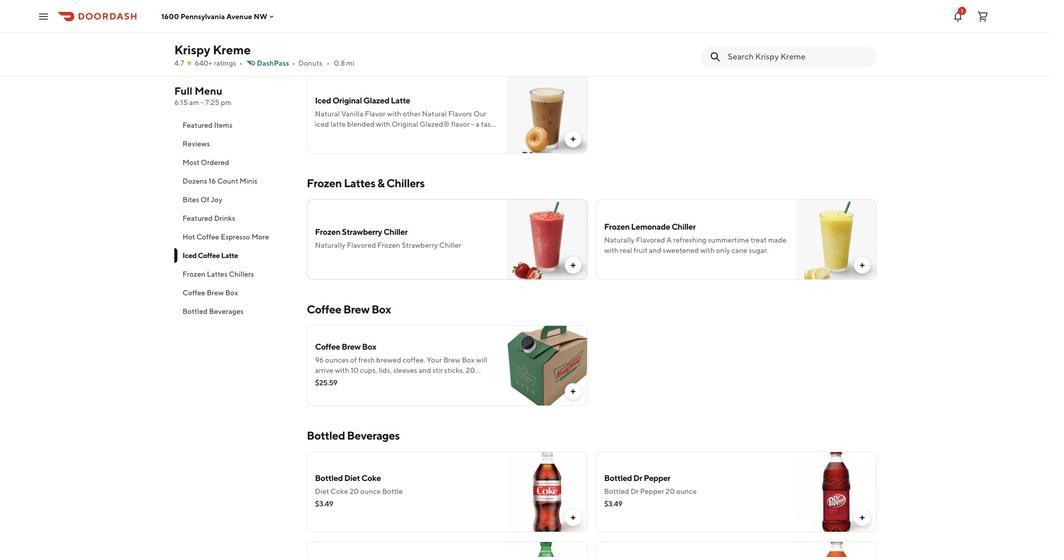 Task type: locate. For each thing, give the bounding box(es) containing it.
2 • from the left
[[292, 59, 295, 67]]

latte up other
[[391, 96, 410, 106]]

our inside naturally flavored  smooth and sweet. a taste of our iconic original glazed® doughnut in a cup.
[[475, 20, 486, 28]]

coffee brew box image
[[507, 325, 588, 406]]

iced inside iced original glazed latte natural vanilla flavor with other natural flavors  our iced latte blended with original glazed® flavor - a taste of our iconic doughnut in a cup.
[[315, 96, 331, 106]]

with left real
[[604, 246, 618, 254]]

1 horizontal spatial our
[[475, 20, 486, 28]]

ratings
[[214, 59, 236, 67]]

1 vertical spatial iced
[[315, 120, 329, 128]]

0 vertical spatial lattes
[[344, 176, 375, 190]]

sauce,
[[604, 30, 625, 38]]

0 horizontal spatial iced
[[315, 120, 329, 128]]

cup. inside naturally flavored  smooth and sweet. a taste of our iconic original glazed® doughnut in a cup.
[[443, 30, 457, 38]]

of inside coffee brew box 96 ounces of fresh brewed coffee. your brew box will arrive with 10 cups, lids, sleeves and stir sticks. 20 creamers and sugars and 10 splenda® sweeteners.
[[350, 356, 357, 364]]

3 • from the left
[[327, 59, 330, 67]]

0 horizontal spatial coke
[[331, 487, 348, 496]]

sweetened
[[663, 246, 699, 254]]

a inside the frozen lemonade chiller naturally flavored  a refreshing summertime treat made with real fruit and sweetened with only cane sugar.
[[667, 236, 672, 244]]

and up doughnut
[[405, 20, 417, 28]]

0 vertical spatial original
[[336, 30, 362, 38]]

1 horizontal spatial chillers
[[386, 176, 425, 190]]

chiller inside the frozen lemonade chiller naturally flavored  a refreshing summertime treat made with real fruit and sweetened with only cane sugar.
[[672, 222, 696, 232]]

natural left vanilla
[[315, 110, 340, 118]]

taste inside iced original glazed latte natural vanilla flavor with other natural flavors  our iced latte blended with original glazed® flavor - a taste of our iconic doughnut in a cup.
[[481, 120, 497, 128]]

krispy kreme
[[174, 42, 251, 57]]

our right sweet.
[[475, 20, 486, 28]]

1 natural from the left
[[315, 110, 340, 118]]

1 horizontal spatial 10
[[397, 377, 405, 385]]

1 horizontal spatial diet
[[344, 473, 360, 483]]

iced down donuts • 0.8 mi
[[315, 96, 331, 106]]

brew up sticks.
[[443, 356, 460, 364]]

our right flavors
[[473, 110, 486, 118]]

blended inside our iced latte blended with ghirardelli® chocolate sauce, topped with whipped cream and a chocolate drizzle.
[[651, 20, 678, 28]]

1 ounce from the left
[[360, 487, 381, 496]]

flavored inside the frozen lemonade chiller naturally flavored  a refreshing summertime treat made with real fruit and sweetened with only cane sugar.
[[636, 236, 665, 244]]

bottled
[[183, 307, 208, 316], [307, 429, 345, 442], [315, 473, 343, 483], [604, 473, 632, 483], [604, 487, 629, 496]]

hot
[[183, 233, 195, 241]]

0 horizontal spatial cup.
[[403, 130, 417, 139]]

brew down frozen lattes chillers
[[207, 289, 224, 297]]

espresso
[[221, 233, 250, 241]]

frozen for frozen strawberry chiller naturally flavored frozen strawberry chiller
[[315, 227, 340, 237]]

iced down 'hot'
[[183, 251, 197, 260]]

0 horizontal spatial $3.49
[[315, 500, 333, 508]]

• left 0.8
[[327, 59, 330, 67]]

naturally for frozen lemonade chiller
[[604, 236, 634, 244]]

0 horizontal spatial strawberry
[[342, 227, 382, 237]]

20
[[466, 366, 475, 374], [350, 487, 359, 496], [666, 487, 675, 496]]

original
[[336, 30, 362, 38], [332, 96, 362, 106], [392, 120, 418, 128]]

taste right sweet.
[[449, 20, 465, 28]]

blended up whipped
[[651, 20, 678, 28]]

your
[[427, 356, 442, 364]]

1 horizontal spatial iced
[[315, 96, 331, 106]]

and down the ghirardelli®
[[720, 30, 732, 38]]

0 vertical spatial latte
[[634, 20, 649, 28]]

add item to cart image for frozen strawberry chiller
[[569, 261, 577, 269]]

coffee brew box inside button
[[183, 289, 238, 297]]

krispy
[[174, 42, 210, 57]]

box inside button
[[225, 289, 238, 297]]

0 horizontal spatial blended
[[347, 120, 374, 128]]

0 vertical spatial blended
[[651, 20, 678, 28]]

chillers up coffee brew box button
[[229, 270, 254, 278]]

chiller
[[672, 222, 696, 232], [384, 227, 408, 237], [439, 241, 461, 249]]

coffee
[[197, 233, 219, 241], [198, 251, 220, 260], [183, 289, 205, 297], [307, 303, 341, 316], [315, 342, 340, 352]]

lattes for chillers
[[207, 270, 227, 278]]

1 horizontal spatial taste
[[481, 120, 497, 128]]

1600 pennsylvania avenue nw
[[161, 12, 267, 20]]

a inside naturally flavored  smooth and sweet. a taste of our iconic original glazed® doughnut in a cup.
[[442, 20, 448, 28]]

1 horizontal spatial in
[[430, 30, 436, 38]]

1 vertical spatial 10
[[397, 377, 405, 385]]

lattes left &
[[344, 176, 375, 190]]

original glazed iced coffee with milk image
[[507, 0, 588, 64]]

full menu 6:15 am - 7:25 pm
[[174, 85, 231, 107]]

chocolate right the ghirardelli®
[[738, 20, 771, 28]]

frozen strawberry chiller naturally flavored frozen strawberry chiller
[[315, 227, 461, 249]]

1 vertical spatial iced
[[183, 251, 197, 260]]

96
[[315, 356, 324, 364]]

coffee brew box
[[183, 289, 238, 297], [307, 303, 391, 316]]

bottled dr pepper image
[[796, 452, 877, 532]]

bottled beverages
[[183, 307, 244, 316], [307, 429, 400, 442]]

1 horizontal spatial ounce
[[676, 487, 697, 496]]

frozen lemonade chiller image
[[796, 199, 877, 280]]

add item to cart image
[[569, 135, 577, 143], [858, 261, 866, 269], [569, 387, 577, 396]]

1 horizontal spatial natural
[[422, 110, 447, 118]]

a inside our iced latte blended with ghirardelli® chocolate sauce, topped with whipped cream and a chocolate drizzle.
[[733, 30, 737, 38]]

1 vertical spatial a
[[667, 236, 672, 244]]

glazed® down smooth
[[364, 30, 394, 38]]

0 vertical spatial a
[[442, 20, 448, 28]]

a down sweet.
[[438, 30, 442, 38]]

0 horizontal spatial •
[[239, 59, 242, 67]]

coffee inside coffee brew box 96 ounces of fresh brewed coffee. your brew box will arrive with 10 cups, lids, sleeves and stir sticks. 20 creamers and sugars and 10 splenda® sweeteners.
[[315, 342, 340, 352]]

original up vanilla
[[332, 96, 362, 106]]

a
[[442, 20, 448, 28], [667, 236, 672, 244]]

0 horizontal spatial diet
[[315, 487, 329, 496]]

1 vertical spatial cup.
[[403, 130, 417, 139]]

iconic down vanilla
[[336, 130, 355, 139]]

and right fruit
[[649, 246, 661, 254]]

in inside naturally flavored  smooth and sweet. a taste of our iconic original glazed® doughnut in a cup.
[[430, 30, 436, 38]]

0 vertical spatial chocolate
[[738, 20, 771, 28]]

1 horizontal spatial •
[[292, 59, 295, 67]]

1 vertical spatial iconic
[[336, 130, 355, 139]]

bottled beverages inside button
[[183, 307, 244, 316]]

a for chiller
[[667, 236, 672, 244]]

flavored inside frozen strawberry chiller naturally flavored frozen strawberry chiller
[[347, 241, 376, 249]]

0 horizontal spatial coffee brew box
[[183, 289, 238, 297]]

a down the ghirardelli®
[[733, 30, 737, 38]]

sugars
[[360, 377, 382, 385]]

featured up the reviews
[[183, 121, 213, 129]]

nw
[[254, 12, 267, 20]]

ounce inside bottled diet coke diet coke 20 ounce bottle $3.49
[[360, 487, 381, 496]]

10 down sleeves
[[397, 377, 405, 385]]

1 horizontal spatial latte
[[391, 96, 410, 106]]

0 horizontal spatial in
[[390, 130, 397, 139]]

ounce
[[360, 487, 381, 496], [676, 487, 697, 496]]

frozen
[[307, 176, 342, 190], [604, 222, 630, 232], [315, 227, 340, 237], [377, 241, 400, 249], [183, 270, 205, 278]]

a right sweet.
[[442, 20, 448, 28]]

sticks.
[[444, 366, 464, 374]]

0 horizontal spatial natural
[[315, 110, 340, 118]]

0 horizontal spatial -
[[201, 98, 204, 107]]

0 items, open order cart image
[[977, 10, 989, 22]]

1 vertical spatial bottled beverages
[[307, 429, 400, 442]]

0 horizontal spatial chillers
[[229, 270, 254, 278]]

chocolate right cream
[[739, 30, 771, 38]]

1 vertical spatial in
[[390, 130, 397, 139]]

a
[[438, 30, 442, 38], [733, 30, 737, 38], [476, 120, 479, 128], [398, 130, 402, 139]]

our inside our iced latte blended with ghirardelli® chocolate sauce, topped with whipped cream and a chocolate drizzle.
[[604, 20, 617, 28]]

original down other
[[392, 120, 418, 128]]

1 horizontal spatial cup.
[[443, 30, 457, 38]]

chillers right &
[[386, 176, 425, 190]]

whipped
[[668, 30, 696, 38]]

0 horizontal spatial iconic
[[315, 30, 335, 38]]

1 horizontal spatial blended
[[651, 20, 678, 28]]

naturally inside frozen strawberry chiller naturally flavored frozen strawberry chiller
[[315, 241, 345, 249]]

0 vertical spatial in
[[430, 30, 436, 38]]

iconic up donuts • 0.8 mi
[[315, 30, 335, 38]]

1600 pennsylvania avenue nw button
[[161, 12, 276, 20]]

original up the mi
[[336, 30, 362, 38]]

0 vertical spatial featured
[[183, 121, 213, 129]]

0 vertical spatial pepper
[[644, 473, 670, 483]]

- right flavor
[[471, 120, 474, 128]]

1 vertical spatial strawberry
[[402, 241, 438, 249]]

only
[[716, 246, 730, 254]]

featured for featured drinks
[[183, 214, 213, 222]]

and left sugars
[[347, 377, 359, 385]]

0 horizontal spatial latte
[[330, 120, 346, 128]]

1 horizontal spatial our
[[604, 20, 617, 28]]

0 vertical spatial diet
[[344, 473, 360, 483]]

2 horizontal spatial •
[[327, 59, 330, 67]]

donuts
[[298, 59, 322, 67]]

0 vertical spatial 10
[[351, 366, 359, 374]]

blended
[[651, 20, 678, 28], [347, 120, 374, 128]]

of inside naturally flavored  smooth and sweet. a taste of our iconic original glazed® doughnut in a cup.
[[467, 20, 474, 28]]

glazed® inside iced original glazed latte natural vanilla flavor with other natural flavors  our iced latte blended with original glazed® flavor - a taste of our iconic doughnut in a cup.
[[420, 120, 450, 128]]

featured inside button
[[183, 214, 213, 222]]

1 vertical spatial -
[[471, 120, 474, 128]]

natural right other
[[422, 110, 447, 118]]

0 horizontal spatial of
[[315, 130, 322, 139]]

sleeves
[[393, 366, 417, 374]]

chiller for frozen strawberry chiller
[[384, 227, 408, 237]]

1 horizontal spatial latte
[[634, 20, 649, 28]]

featured items button
[[174, 116, 294, 134]]

0 vertical spatial -
[[201, 98, 204, 107]]

0 horizontal spatial our
[[473, 110, 486, 118]]

glazed®
[[364, 30, 394, 38], [420, 120, 450, 128]]

1 horizontal spatial a
[[667, 236, 672, 244]]

brew
[[207, 289, 224, 297], [343, 303, 369, 316], [342, 342, 361, 352], [443, 356, 460, 364]]

10
[[351, 366, 359, 374], [397, 377, 405, 385]]

latte
[[391, 96, 410, 106], [221, 251, 238, 260]]

creamers
[[315, 377, 345, 385]]

featured
[[183, 121, 213, 129], [183, 214, 213, 222]]

latte down hot coffee espresso more
[[221, 251, 238, 260]]

bottled inside button
[[183, 307, 208, 316]]

0 vertical spatial our
[[475, 20, 486, 28]]

our
[[604, 20, 617, 28], [473, 110, 486, 118]]

brewed
[[376, 356, 401, 364]]

2 horizontal spatial chiller
[[672, 222, 696, 232]]

1 $3.49 from the left
[[315, 500, 333, 508]]

&
[[377, 176, 384, 190]]

0 vertical spatial glazed®
[[364, 30, 394, 38]]

sweeteners.
[[441, 377, 480, 385]]

frozen inside button
[[183, 270, 205, 278]]

1 horizontal spatial coffee brew box
[[307, 303, 391, 316]]

with down ounces
[[335, 366, 349, 374]]

1 vertical spatial coffee brew box
[[307, 303, 391, 316]]

latte inside iced original glazed latte natural vanilla flavor with other natural flavors  our iced latte blended with original glazed® flavor - a taste of our iconic doughnut in a cup.
[[330, 120, 346, 128]]

brew inside coffee brew box button
[[207, 289, 224, 297]]

latte down vanilla
[[330, 120, 346, 128]]

0 vertical spatial of
[[467, 20, 474, 28]]

drinks
[[214, 214, 235, 222]]

0 horizontal spatial lattes
[[207, 270, 227, 278]]

6:15
[[174, 98, 188, 107]]

$3.49 inside bottled dr pepper bottled dr pepper 20 ounce $3.49
[[604, 500, 622, 508]]

1 horizontal spatial coke
[[361, 473, 381, 483]]

2 horizontal spatial of
[[467, 20, 474, 28]]

1 vertical spatial taste
[[481, 120, 497, 128]]

frozen inside the frozen lemonade chiller naturally flavored  a refreshing summertime treat made with real fruit and sweetened with only cane sugar.
[[604, 222, 630, 232]]

0 vertical spatial add item to cart image
[[569, 135, 577, 143]]

2 ounce from the left
[[676, 487, 697, 496]]

2 featured from the top
[[183, 214, 213, 222]]

dozens
[[183, 177, 207, 185]]

sugar.
[[749, 246, 768, 254]]

taste
[[449, 20, 465, 28], [481, 120, 497, 128]]

lattes inside button
[[207, 270, 227, 278]]

featured inside 'button'
[[183, 121, 213, 129]]

add item to cart image
[[858, 45, 866, 53], [569, 261, 577, 269], [569, 514, 577, 522], [858, 514, 866, 522]]

dr
[[633, 473, 642, 483], [631, 487, 639, 496]]

pm
[[221, 98, 231, 107]]

iced for coffee
[[183, 251, 197, 260]]

in
[[430, 30, 436, 38], [390, 130, 397, 139]]

2 natural from the left
[[422, 110, 447, 118]]

glazed® down other
[[420, 120, 450, 128]]

taste right flavor
[[481, 120, 497, 128]]

1 horizontal spatial lattes
[[344, 176, 375, 190]]

open menu image
[[37, 10, 50, 22]]

smooth
[[377, 20, 403, 28]]

stir
[[433, 366, 443, 374]]

our up sauce,
[[604, 20, 617, 28]]

featured drinks button
[[174, 209, 294, 228]]

our inside iced original glazed latte natural vanilla flavor with other natural flavors  our iced latte blended with original glazed® flavor - a taste of our iconic doughnut in a cup.
[[323, 130, 334, 139]]

lattes for &
[[344, 176, 375, 190]]

2 horizontal spatial 20
[[666, 487, 675, 496]]

1 horizontal spatial bottled beverages
[[307, 429, 400, 442]]

2 $3.49 from the left
[[604, 500, 622, 508]]

fresh
[[358, 356, 375, 364]]

2 vertical spatial of
[[350, 356, 357, 364]]

0 vertical spatial bottled beverages
[[183, 307, 244, 316]]

20 inside coffee brew box 96 ounces of fresh brewed coffee. your brew box will arrive with 10 cups, lids, sleeves and stir sticks. 20 creamers and sugars and 10 splenda® sweeteners.
[[466, 366, 475, 374]]

20 inside bottled diet coke diet coke 20 ounce bottle $3.49
[[350, 487, 359, 496]]

1 vertical spatial lattes
[[207, 270, 227, 278]]

with left other
[[387, 110, 401, 118]]

flavors
[[448, 110, 472, 118]]

1 horizontal spatial 20
[[466, 366, 475, 374]]

strawberry
[[342, 227, 382, 237], [402, 241, 438, 249]]

0 vertical spatial our
[[604, 20, 617, 28]]

featured down bites of joy
[[183, 214, 213, 222]]

0 horizontal spatial bottled beverages
[[183, 307, 244, 316]]

1 horizontal spatial of
[[350, 356, 357, 364]]

cup. right doughnut
[[443, 30, 457, 38]]

bottled sprite image
[[507, 542, 588, 557]]

iced coffee latte
[[183, 251, 238, 260]]

0 vertical spatial iced
[[619, 20, 633, 28]]

dozens 16 count minis button
[[174, 172, 294, 190]]

joy
[[211, 196, 222, 204]]

1 vertical spatial original
[[332, 96, 362, 106]]

1 horizontal spatial $3.49
[[604, 500, 622, 508]]

naturally for frozen strawberry chiller
[[315, 241, 345, 249]]

$3.49 inside bottled diet coke diet coke 20 ounce bottle $3.49
[[315, 500, 333, 508]]

1 featured from the top
[[183, 121, 213, 129]]

add item to cart image for bottled diet coke
[[569, 514, 577, 522]]

0 horizontal spatial a
[[442, 20, 448, 28]]

blended down vanilla
[[347, 120, 374, 128]]

in down sweet.
[[430, 30, 436, 38]]

dashpass
[[257, 59, 289, 67]]

iced for original
[[315, 96, 331, 106]]

$25.59
[[315, 379, 337, 387]]

- right am
[[201, 98, 204, 107]]

lattes
[[344, 176, 375, 190], [207, 270, 227, 278]]

0 vertical spatial chillers
[[386, 176, 425, 190]]

beverages
[[209, 307, 244, 316], [347, 429, 400, 442]]

0 vertical spatial cup.
[[443, 30, 457, 38]]

chillers inside button
[[229, 270, 254, 278]]

0 horizontal spatial beverages
[[209, 307, 244, 316]]

0 horizontal spatial taste
[[449, 20, 465, 28]]

coffee.
[[403, 356, 425, 364]]

0 horizontal spatial 20
[[350, 487, 359, 496]]

hot coffee espresso more
[[183, 233, 269, 241]]

frozen for frozen lattes & chillers
[[307, 176, 342, 190]]

naturally inside the frozen lemonade chiller naturally flavored  a refreshing summertime treat made with real fruit and sweetened with only cane sugar.
[[604, 236, 634, 244]]

summertime
[[708, 236, 749, 244]]

latte up topped
[[634, 20, 649, 28]]

-
[[201, 98, 204, 107], [471, 120, 474, 128]]

bottled fanta orange image
[[796, 542, 877, 557]]

bites of joy
[[183, 196, 222, 204]]

10 left cups,
[[351, 366, 359, 374]]

lattes down iced coffee latte
[[207, 270, 227, 278]]

will
[[476, 356, 487, 364]]

$3.49 for bottled dr pepper
[[604, 500, 622, 508]]

in right doughnut
[[390, 130, 397, 139]]

coke
[[361, 473, 381, 483], [331, 487, 348, 496]]

box up bottled beverages button
[[225, 289, 238, 297]]

0 horizontal spatial iced
[[183, 251, 197, 260]]

beverages inside button
[[209, 307, 244, 316]]

flavor
[[365, 110, 385, 118]]

and inside naturally flavored  smooth and sweet. a taste of our iconic original glazed® doughnut in a cup.
[[405, 20, 417, 28]]

0.8
[[334, 59, 345, 67]]

0 vertical spatial iced
[[315, 96, 331, 106]]

our
[[475, 20, 486, 28], [323, 130, 334, 139]]

cup. down other
[[403, 130, 417, 139]]

0 vertical spatial strawberry
[[342, 227, 382, 237]]

a for smooth
[[442, 20, 448, 28]]

our left doughnut
[[323, 130, 334, 139]]

a up sweetened
[[667, 236, 672, 244]]

naturally
[[315, 20, 345, 28], [604, 236, 634, 244], [315, 241, 345, 249]]

1 vertical spatial chillers
[[229, 270, 254, 278]]

1 vertical spatial pepper
[[640, 487, 664, 496]]

1 horizontal spatial glazed®
[[420, 120, 450, 128]]

of
[[467, 20, 474, 28], [315, 130, 322, 139], [350, 356, 357, 364]]

• right 'ratings'
[[239, 59, 242, 67]]

• left donuts
[[292, 59, 295, 67]]

blended inside iced original glazed latte natural vanilla flavor with other natural flavors  our iced latte blended with original glazed® flavor - a taste of our iconic doughnut in a cup.
[[347, 120, 374, 128]]

brew up fresh
[[343, 303, 369, 316]]

latte
[[634, 20, 649, 28], [330, 120, 346, 128]]

1 vertical spatial featured
[[183, 214, 213, 222]]



Task type: vqa. For each thing, say whether or not it's contained in the screenshot.
Under 30 min button
no



Task type: describe. For each thing, give the bounding box(es) containing it.
a right doughnut
[[398, 130, 402, 139]]

donuts • 0.8 mi
[[298, 59, 354, 67]]

iced inside iced original glazed latte natural vanilla flavor with other natural flavors  our iced latte blended with original glazed® flavor - a taste of our iconic doughnut in a cup.
[[315, 120, 329, 128]]

featured items
[[183, 121, 232, 129]]

with down the flavor
[[376, 120, 390, 128]]

bottled inside bottled diet coke diet coke 20 ounce bottle $3.49
[[315, 473, 343, 483]]

iconic inside iced original glazed latte natural vanilla flavor with other natural flavors  our iced latte blended with original glazed® flavor - a taste of our iconic doughnut in a cup.
[[336, 130, 355, 139]]

full
[[174, 85, 192, 97]]

other
[[403, 110, 421, 118]]

splenda®
[[406, 377, 440, 385]]

treat
[[751, 236, 767, 244]]

kreme
[[213, 42, 251, 57]]

notification bell image
[[952, 10, 964, 22]]

coffee brew box 96 ounces of fresh brewed coffee. your brew box will arrive with 10 cups, lids, sleeves and stir sticks. 20 creamers and sugars and 10 splenda® sweeteners.
[[315, 342, 487, 385]]

1 • from the left
[[239, 59, 242, 67]]

- inside iced original glazed latte natural vanilla flavor with other natural flavors  our iced latte blended with original glazed® flavor - a taste of our iconic doughnut in a cup.
[[471, 120, 474, 128]]

frozen lemonade chiller naturally flavored  a refreshing summertime treat made with real fruit and sweetened with only cane sugar.
[[604, 222, 787, 254]]

glazed
[[363, 96, 389, 106]]

a inside naturally flavored  smooth and sweet. a taste of our iconic original glazed® doughnut in a cup.
[[438, 30, 442, 38]]

naturally inside naturally flavored  smooth and sweet. a taste of our iconic original glazed® doughnut in a cup.
[[315, 20, 345, 28]]

frozen strawberry chiller image
[[507, 199, 588, 280]]

flavor
[[451, 120, 470, 128]]

add item to cart image for bottled dr pepper
[[858, 514, 866, 522]]

add item to cart image for glazed
[[569, 135, 577, 143]]

iced mocha specialty latte image
[[796, 0, 877, 64]]

doughnut
[[357, 130, 389, 139]]

coffee inside button
[[183, 289, 205, 297]]

7:25
[[205, 98, 219, 107]]

of inside iced original glazed latte natural vanilla flavor with other natural flavors  our iced latte blended with original glazed® flavor - a taste of our iconic doughnut in a cup.
[[315, 130, 322, 139]]

ghirardelli®
[[695, 20, 737, 28]]

reviews
[[183, 140, 210, 148]]

cup. inside iced original glazed latte natural vanilla flavor with other natural flavors  our iced latte blended with original glazed® flavor - a taste of our iconic doughnut in a cup.
[[403, 130, 417, 139]]

2 vertical spatial original
[[392, 120, 418, 128]]

refreshing
[[673, 236, 707, 244]]

featured for featured items
[[183, 121, 213, 129]]

brew up ounces
[[342, 342, 361, 352]]

0 horizontal spatial 10
[[351, 366, 359, 374]]

$3.49 for bottled diet coke
[[315, 500, 333, 508]]

mi
[[346, 59, 354, 67]]

made
[[768, 236, 787, 244]]

fruit
[[634, 246, 647, 254]]

iconic inside naturally flavored  smooth and sweet. a taste of our iconic original glazed® doughnut in a cup.
[[315, 30, 335, 38]]

drizzle.
[[604, 40, 627, 49]]

in inside iced original glazed latte natural vanilla flavor with other natural flavors  our iced latte blended with original glazed® flavor - a taste of our iconic doughnut in a cup.
[[390, 130, 397, 139]]

with inside coffee brew box 96 ounces of fresh brewed coffee. your brew box will arrive with 10 cups, lids, sleeves and stir sticks. 20 creamers and sugars and 10 splenda® sweeteners.
[[335, 366, 349, 374]]

am
[[189, 98, 199, 107]]

0 horizontal spatial latte
[[221, 251, 238, 260]]

1 horizontal spatial chiller
[[439, 241, 461, 249]]

flavored for frozen lemonade chiller
[[636, 236, 665, 244]]

1 horizontal spatial beverages
[[347, 429, 400, 442]]

with up whipped
[[680, 20, 694, 28]]

featured drinks
[[183, 214, 235, 222]]

and inside our iced latte blended with ghirardelli® chocolate sauce, topped with whipped cream and a chocolate drizzle.
[[720, 30, 732, 38]]

640+ ratings •
[[195, 59, 242, 67]]

frozen for frozen lemonade chiller naturally flavored  a refreshing summertime treat made with real fruit and sweetened with only cane sugar.
[[604, 222, 630, 232]]

- inside full menu 6:15 am - 7:25 pm
[[201, 98, 204, 107]]

• for dashpass •
[[292, 59, 295, 67]]

iced original glazed latte natural vanilla flavor with other natural flavors  our iced latte blended with original glazed® flavor - a taste of our iconic doughnut in a cup.
[[315, 96, 497, 139]]

most
[[183, 158, 199, 167]]

count
[[217, 177, 238, 185]]

ounce inside bottled dr pepper bottled dr pepper 20 ounce $3.49
[[676, 487, 697, 496]]

minis
[[240, 177, 257, 185]]

hot coffee espresso more button
[[174, 228, 294, 246]]

coffee brew box button
[[174, 283, 294, 302]]

dashpass •
[[257, 59, 295, 67]]

2 vertical spatial add item to cart image
[[569, 387, 577, 396]]

and inside the frozen lemonade chiller naturally flavored  a refreshing summertime treat made with real fruit and sweetened with only cane sugar.
[[649, 246, 661, 254]]

doughnut
[[395, 30, 429, 38]]

vanilla
[[341, 110, 363, 118]]

latte inside iced original glazed latte natural vanilla flavor with other natural flavors  our iced latte blended with original glazed® flavor - a taste of our iconic doughnut in a cup.
[[391, 96, 410, 106]]

and down lids,
[[383, 377, 395, 385]]

most ordered button
[[174, 153, 294, 172]]

a right flavor
[[476, 120, 479, 128]]

bottled dr pepper bottled dr pepper 20 ounce $3.49
[[604, 473, 697, 508]]

add item to cart image for chiller
[[858, 261, 866, 269]]

of
[[201, 196, 209, 204]]

our inside iced original glazed latte natural vanilla flavor with other natural flavors  our iced latte blended with original glazed® flavor - a taste of our iconic doughnut in a cup.
[[473, 110, 486, 118]]

1 vertical spatial chocolate
[[739, 30, 771, 38]]

bottled diet coke image
[[507, 452, 588, 532]]

pennsylvania
[[180, 12, 225, 20]]

with left "only"
[[700, 246, 715, 254]]

cups,
[[360, 366, 377, 374]]

bottled diet coke diet coke 20 ounce bottle $3.49
[[315, 473, 403, 508]]

flavored for frozen strawberry chiller
[[347, 241, 376, 249]]

naturally flavored  smooth and sweet. a taste of our iconic original glazed® doughnut in a cup.
[[315, 20, 486, 38]]

avenue
[[226, 12, 252, 20]]

menu
[[195, 85, 222, 97]]

and up splenda®
[[419, 366, 431, 374]]

iced original glazed latte image
[[507, 73, 588, 154]]

1 vertical spatial coke
[[331, 487, 348, 496]]

taste inside naturally flavored  smooth and sweet. a taste of our iconic original glazed® doughnut in a cup.
[[449, 20, 465, 28]]

1 vertical spatial dr
[[631, 487, 639, 496]]

real
[[620, 246, 632, 254]]

chiller for frozen lemonade chiller
[[672, 222, 696, 232]]

lids,
[[379, 366, 392, 374]]

sweet.
[[419, 20, 441, 28]]

frozen lattes chillers button
[[174, 265, 294, 283]]

topped
[[626, 30, 650, 38]]

Item Search search field
[[728, 51, 868, 63]]

1
[[961, 7, 963, 14]]

latte inside our iced latte blended with ghirardelli® chocolate sauce, topped with whipped cream and a chocolate drizzle.
[[634, 20, 649, 28]]

original inside naturally flavored  smooth and sweet. a taste of our iconic original glazed® doughnut in a cup.
[[336, 30, 362, 38]]

• for donuts • 0.8 mi
[[327, 59, 330, 67]]

640+
[[195, 59, 212, 67]]

items
[[214, 121, 232, 129]]

coffee inside button
[[197, 233, 219, 241]]

20 inside bottled dr pepper bottled dr pepper 20 ounce $3.49
[[666, 487, 675, 496]]

more
[[251, 233, 269, 241]]

0 vertical spatial dr
[[633, 473, 642, 483]]

with right topped
[[652, 30, 666, 38]]

dozens 16 count minis
[[183, 177, 257, 185]]

bottled beverages button
[[174, 302, 294, 321]]

frozen lattes chillers
[[183, 270, 254, 278]]

cream
[[698, 30, 718, 38]]

reviews button
[[174, 134, 294, 153]]

1600
[[161, 12, 179, 20]]

box up fresh
[[362, 342, 376, 352]]

1 vertical spatial diet
[[315, 487, 329, 496]]

glazed® inside naturally flavored  smooth and sweet. a taste of our iconic original glazed® doughnut in a cup.
[[364, 30, 394, 38]]

our iced latte blended with ghirardelli® chocolate sauce, topped with whipped cream and a chocolate drizzle.
[[604, 20, 771, 49]]

ounces
[[325, 356, 349, 364]]

cane
[[732, 246, 747, 254]]

ordered
[[201, 158, 229, 167]]

0 vertical spatial coke
[[361, 473, 381, 483]]

flavored inside naturally flavored  smooth and sweet. a taste of our iconic original glazed® doughnut in a cup.
[[347, 20, 376, 28]]

box up brewed
[[371, 303, 391, 316]]

bites
[[183, 196, 199, 204]]

iced inside our iced latte blended with ghirardelli® chocolate sauce, topped with whipped cream and a chocolate drizzle.
[[619, 20, 633, 28]]

box left will
[[462, 356, 475, 364]]

1 horizontal spatial strawberry
[[402, 241, 438, 249]]

lemonade
[[631, 222, 670, 232]]

frozen for frozen lattes chillers
[[183, 270, 205, 278]]



